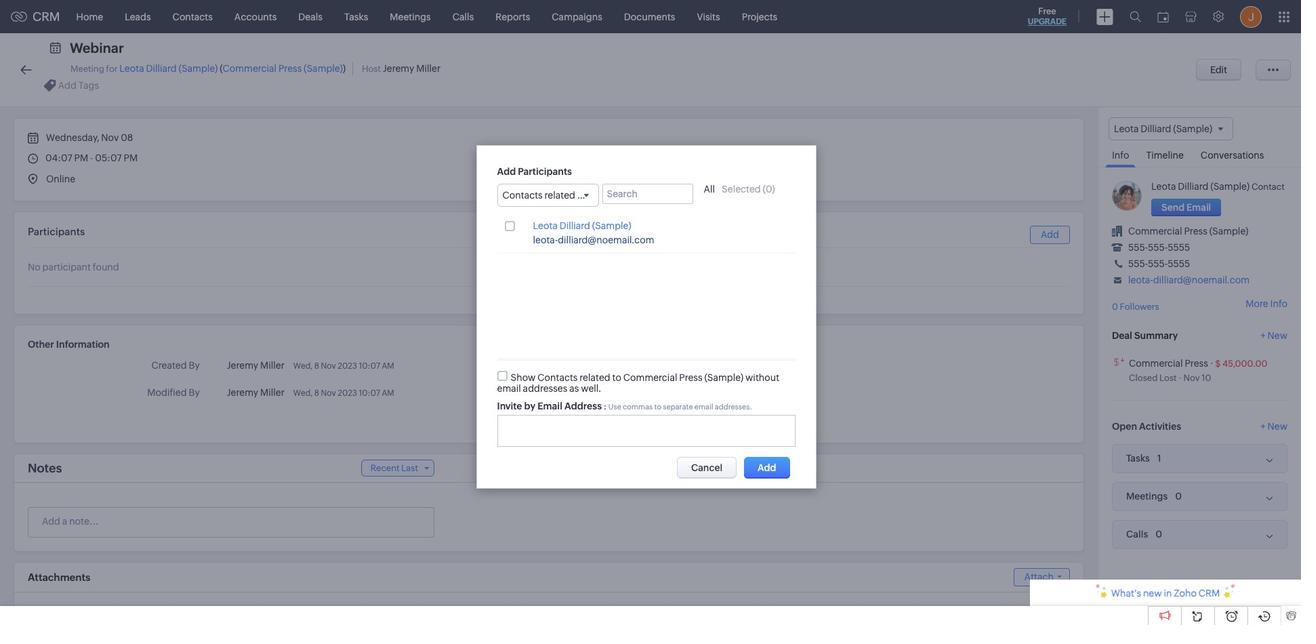Task type: vqa. For each thing, say whether or not it's contained in the screenshot.
the create menu element
yes



Task type: describe. For each thing, give the bounding box(es) containing it.
+ new link
[[1261, 330, 1288, 348]]

leota-dilliard@noemail.com
[[1129, 275, 1250, 286]]

campaigns link
[[541, 0, 613, 33]]

miller for modified by
[[260, 387, 285, 398]]

1 vertical spatial (
[[763, 183, 766, 194]]

0 vertical spatial crm
[[33, 9, 60, 24]]

upgrade
[[1028, 17, 1067, 26]]

search image
[[1130, 11, 1142, 22]]

summary
[[1135, 330, 1178, 341]]

more
[[1246, 299, 1269, 309]]

45,000.00
[[1223, 358, 1268, 369]]

10
[[1202, 373, 1212, 383]]

open activities
[[1113, 421, 1182, 432]]

0 vertical spatial miller
[[416, 63, 441, 74]]

Add a note... field
[[28, 515, 433, 528]]

2023 for created by
[[338, 361, 357, 371]]

0 vertical spatial leota dilliard (sample) link
[[119, 63, 218, 74]]

8 for created by
[[314, 361, 319, 371]]

8 for modified by
[[314, 388, 319, 398]]

1 vertical spatial dilliard@noemail.com
[[1154, 275, 1250, 286]]

deals link
[[288, 0, 334, 33]]

what's new in zoho crm
[[1112, 588, 1221, 599]]

04:07
[[45, 153, 72, 163]]

webinar
[[70, 40, 124, 56]]

reports
[[496, 11, 530, 22]]

what's
[[1112, 588, 1142, 599]]

documents link
[[613, 0, 686, 33]]

leota dilliard (sample) contact
[[1152, 181, 1285, 192]]

1 new from the top
[[1268, 330, 1288, 341]]

separate
[[663, 402, 693, 411]]

attachments
[[28, 572, 90, 583]]

more info link
[[1246, 299, 1288, 309]]

no participant found
[[28, 262, 119, 273]]

2 pm from the left
[[124, 153, 138, 163]]

jeremy miller for created by
[[227, 360, 285, 371]]

contacts for contacts related to commercial press (sample)
[[503, 189, 543, 200]]

closed
[[1129, 373, 1158, 383]]

selected
[[722, 183, 761, 194]]

jeremy for modified by
[[227, 387, 258, 398]]

2 new from the top
[[1268, 421, 1288, 432]]

conversations
[[1201, 150, 1265, 161]]

jeremy miller for modified by
[[227, 387, 285, 398]]

open
[[1113, 421, 1138, 432]]

miller for created by
[[260, 360, 285, 371]]

invite
[[497, 400, 522, 411]]

recent
[[371, 463, 400, 473]]

info link
[[1106, 140, 1137, 168]]

2 555-555-5555 from the top
[[1129, 258, 1191, 269]]

1 vertical spatial ·
[[1179, 373, 1182, 383]]

0 followers
[[1113, 302, 1160, 312]]

leota-dilliard@noemail.com link
[[1129, 275, 1250, 286]]

crm inside what's new in zoho crm link
[[1199, 588, 1221, 599]]

(sample) down contacts link at left top
[[179, 63, 218, 74]]

10:07 for created by
[[359, 361, 380, 371]]

contact
[[1252, 182, 1285, 192]]

1 + new from the top
[[1261, 330, 1288, 341]]

leota dilliard (sample) leota-dilliard@noemail.com
[[533, 220, 655, 245]]

meeting for leota dilliard (sample) ( commercial press (sample) )
[[71, 63, 346, 74]]

nov inside commercial press · $ 45,000.00 closed lost · nov 10
[[1184, 373, 1200, 383]]

by
[[524, 400, 536, 411]]

conversations link
[[1194, 140, 1271, 167]]

press inside commercial press · $ 45,000.00 closed lost · nov 10
[[1185, 358, 1209, 369]]

commercial down accounts link
[[223, 63, 277, 74]]

home link
[[65, 0, 114, 33]]

1 + from the top
[[1261, 330, 1266, 341]]

1 horizontal spatial ·
[[1211, 358, 1214, 369]]

2023 for modified by
[[338, 388, 357, 398]]

1 horizontal spatial )
[[773, 183, 775, 194]]

meetings
[[390, 11, 431, 22]]

1 horizontal spatial commercial press (sample) link
[[1129, 226, 1249, 237]]

to inside field
[[577, 189, 587, 200]]

calendar image
[[1158, 11, 1169, 22]]

1 horizontal spatial leota-
[[1129, 275, 1154, 286]]

dilliard for leota dilliard (sample) leota-dilliard@noemail.com
[[560, 220, 591, 231]]

profile element
[[1233, 0, 1271, 33]]

by for modified by
[[189, 387, 200, 398]]

email inside show contacts related to commercial press (sample) without email addresses as well.
[[497, 383, 521, 394]]

zoho
[[1174, 588, 1197, 599]]

leota for leota dilliard (sample) leota-dilliard@noemail.com
[[533, 220, 558, 231]]

commercial inside commercial press · $ 45,000.00 closed lost · nov 10
[[1129, 358, 1183, 369]]

projects link
[[731, 0, 789, 33]]

commercial inside show contacts related to commercial press (sample) without email addresses as well.
[[624, 372, 678, 383]]

-
[[90, 153, 93, 163]]

1 vertical spatial 0
[[1113, 302, 1119, 312]]

email
[[538, 400, 563, 411]]

modified
[[147, 387, 187, 398]]

modified by
[[147, 387, 200, 398]]

add participants
[[497, 166, 572, 177]]

press down deals link
[[279, 63, 302, 74]]

$
[[1216, 358, 1221, 369]]

address
[[565, 400, 602, 411]]

show
[[511, 372, 536, 383]]

leota- inside leota dilliard (sample) leota-dilliard@noemail.com
[[533, 234, 558, 245]]

wed, 8 nov 2023 10:07 am for created by
[[293, 361, 394, 371]]

without
[[746, 372, 780, 383]]

related inside show contacts related to commercial press (sample) without email addresses as well.
[[580, 372, 611, 383]]

0 vertical spatial dilliard
[[146, 63, 177, 74]]

add link
[[1031, 226, 1071, 244]]

commas
[[623, 402, 653, 411]]

am for created by
[[382, 361, 394, 371]]

by for created by
[[189, 360, 200, 371]]

profile image
[[1241, 6, 1262, 27]]

1 5555 from the top
[[1168, 242, 1191, 253]]

visits link
[[686, 0, 731, 33]]

contacts link
[[162, 0, 224, 33]]

0 horizontal spatial 0
[[766, 183, 773, 194]]

commercial up leota-dilliard@noemail.com link
[[1129, 226, 1183, 237]]

0 vertical spatial commercial press (sample) link
[[223, 63, 343, 74]]

no
[[28, 262, 41, 273]]

1 555-555-5555 from the top
[[1129, 242, 1191, 253]]

all link
[[704, 183, 715, 194]]

add for add
[[1041, 229, 1060, 240]]

0 vertical spatial (
[[220, 63, 223, 74]]

wednesday,
[[46, 132, 99, 143]]

wed, for modified by
[[293, 388, 313, 398]]

1 vertical spatial info
[[1271, 299, 1288, 309]]

calls link
[[442, 0, 485, 33]]

add for add participants
[[497, 166, 516, 177]]

2 5555 from the top
[[1168, 258, 1191, 269]]

commercial press link
[[1129, 358, 1209, 369]]

(sample) down conversations
[[1211, 181, 1250, 192]]

(sample) down leota dilliard (sample) contact
[[1210, 226, 1249, 237]]

to inside invite by email address : use commas to separate email addresses.
[[655, 402, 662, 411]]

Contacts related to Commercial Press (Sample) field
[[497, 183, 709, 207]]

0 vertical spatial )
[[343, 63, 346, 74]]

04:07 pm - 05:07 pm
[[45, 153, 138, 163]]

press inside show contacts related to commercial press (sample) without email addresses as well.
[[680, 372, 703, 383]]

1 vertical spatial participants
[[28, 226, 85, 237]]

commercial press (sample)
[[1129, 226, 1249, 237]]

timeline
[[1147, 150, 1184, 161]]

tasks
[[344, 11, 368, 22]]

10:07 for modified by
[[359, 388, 380, 398]]

attach link
[[1014, 568, 1071, 586]]

timeline link
[[1140, 140, 1191, 167]]

participant
[[42, 262, 91, 273]]

(sample) left host
[[304, 63, 343, 74]]

other
[[28, 339, 54, 350]]

08
[[121, 132, 133, 143]]

home
[[76, 11, 103, 22]]

addresses.
[[715, 402, 753, 411]]



Task type: locate. For each thing, give the bounding box(es) containing it.
1 vertical spatial jeremy
[[227, 360, 258, 371]]

1 vertical spatial leota
[[1152, 181, 1177, 192]]

all selected ( 0 )
[[704, 183, 775, 194]]

0 vertical spatial related
[[545, 189, 576, 200]]

0 vertical spatial leota
[[119, 63, 144, 74]]

cancel link
[[677, 457, 737, 478]]

1 vertical spatial )
[[773, 183, 775, 194]]

555-
[[1129, 242, 1149, 253], [1149, 242, 1168, 253], [1129, 258, 1149, 269], [1149, 258, 1168, 269]]

( right selected
[[763, 183, 766, 194]]

1 vertical spatial crm
[[1199, 588, 1221, 599]]

miller
[[416, 63, 441, 74], [260, 360, 285, 371], [260, 387, 285, 398]]

recent last
[[371, 463, 418, 473]]

other information
[[28, 339, 110, 350]]

jeremy for created by
[[227, 360, 258, 371]]

leota down add participants
[[533, 220, 558, 231]]

0 horizontal spatial dilliard@noemail.com
[[558, 234, 655, 245]]

2 2023 from the top
[[338, 388, 357, 398]]

by
[[189, 360, 200, 371], [189, 387, 200, 398]]

as
[[570, 383, 579, 394]]

2 wed, from the top
[[293, 388, 313, 398]]

0 horizontal spatial leota dilliard (sample) link
[[119, 63, 218, 74]]

1 vertical spatial add
[[1041, 229, 1060, 240]]

555-555-5555 down commercial press (sample)
[[1129, 242, 1191, 253]]

1 horizontal spatial related
[[580, 372, 611, 383]]

dilliard@noemail.com inside leota dilliard (sample) leota-dilliard@noemail.com
[[558, 234, 655, 245]]

0 vertical spatial 10:07
[[359, 361, 380, 371]]

information
[[56, 339, 110, 350]]

email right separate
[[695, 402, 714, 411]]

) right selected
[[773, 183, 775, 194]]

meeting
[[71, 64, 104, 74]]

555-555-5555 up leota-dilliard@noemail.com link
[[1129, 258, 1191, 269]]

email up invite
[[497, 383, 521, 394]]

1 vertical spatial wed, 8 nov 2023 10:07 am
[[293, 388, 394, 398]]

0 vertical spatial wed, 8 nov 2023 10:07 am
[[293, 361, 394, 371]]

projects
[[742, 11, 778, 22]]

1 vertical spatial 5555
[[1168, 258, 1191, 269]]

2 8 from the top
[[314, 388, 319, 398]]

1 horizontal spatial info
[[1271, 299, 1288, 309]]

0 vertical spatial dilliard@noemail.com
[[558, 234, 655, 245]]

· left $
[[1211, 358, 1214, 369]]

· right lost
[[1179, 373, 1182, 383]]

leota
[[119, 63, 144, 74], [1152, 181, 1177, 192], [533, 220, 558, 231]]

online
[[46, 174, 75, 184]]

1 vertical spatial 555-555-5555
[[1129, 258, 1191, 269]]

leota-
[[533, 234, 558, 245], [1129, 275, 1154, 286]]

leota dilliard (sample) link right for
[[119, 63, 218, 74]]

1 wed, 8 nov 2023 10:07 am from the top
[[293, 361, 394, 371]]

2 10:07 from the top
[[359, 388, 380, 398]]

2 vertical spatial contacts
[[538, 372, 578, 383]]

1 by from the top
[[189, 360, 200, 371]]

more info
[[1246, 299, 1288, 309]]

1 am from the top
[[382, 361, 394, 371]]

campaigns
[[552, 11, 603, 22]]

1 vertical spatial new
[[1268, 421, 1288, 432]]

commercial press · $ 45,000.00 closed lost · nov 10
[[1129, 358, 1268, 383]]

leota dilliard (sample) link for leota dilliard (sample) leota-dilliard@noemail.com
[[533, 220, 632, 232]]

what's new in zoho crm link
[[1031, 580, 1302, 606]]

tasks link
[[334, 0, 379, 33]]

created
[[152, 360, 187, 371]]

commercial press (sample) link down accounts
[[223, 63, 343, 74]]

0 vertical spatial by
[[189, 360, 200, 371]]

contacts inside show contacts related to commercial press (sample) without email addresses as well.
[[538, 372, 578, 383]]

jeremy
[[383, 63, 415, 74], [227, 360, 258, 371], [227, 387, 258, 398]]

info right more at the top of page
[[1271, 299, 1288, 309]]

1 vertical spatial + new
[[1261, 421, 1288, 432]]

(sample) inside leota dilliard (sample) leota-dilliard@noemail.com
[[592, 220, 632, 231]]

found
[[93, 262, 119, 273]]

1 2023 from the top
[[338, 361, 357, 371]]

commercial press (sample) link
[[223, 63, 343, 74], [1129, 226, 1249, 237]]

info
[[1113, 150, 1130, 161], [1271, 299, 1288, 309]]

reports link
[[485, 0, 541, 33]]

(sample)
[[179, 63, 218, 74], [304, 63, 343, 74], [1211, 181, 1250, 192], [670, 189, 709, 200], [592, 220, 632, 231], [1210, 226, 1249, 237], [705, 372, 744, 383]]

visits
[[697, 11, 720, 22]]

search element
[[1122, 0, 1150, 33]]

add
[[497, 166, 516, 177], [1041, 229, 1060, 240]]

dilliard down contacts related to commercial press (sample) field
[[560, 220, 591, 231]]

2 wed, 8 nov 2023 10:07 am from the top
[[293, 388, 394, 398]]

1 wed, from the top
[[293, 361, 313, 371]]

contacts up email
[[538, 372, 578, 383]]

5555
[[1168, 242, 1191, 253], [1168, 258, 1191, 269]]

8
[[314, 361, 319, 371], [314, 388, 319, 398]]

commercial up leota dilliard (sample) leota-dilliard@noemail.com
[[588, 189, 642, 200]]

dilliard down "timeline" on the top
[[1178, 181, 1209, 192]]

2 vertical spatial leota dilliard (sample) link
[[533, 220, 632, 232]]

lost
[[1160, 373, 1177, 383]]

create menu image
[[1097, 8, 1114, 25]]

0 horizontal spatial pm
[[74, 153, 88, 163]]

wed, for created by
[[293, 361, 313, 371]]

05:07
[[95, 153, 122, 163]]

2 jeremy miller from the top
[[227, 387, 285, 398]]

+ down 45,000.00
[[1261, 421, 1266, 432]]

(sample) left selected
[[670, 189, 709, 200]]

2 vertical spatial jeremy
[[227, 387, 258, 398]]

related right as
[[580, 372, 611, 383]]

crm left home link
[[33, 9, 60, 24]]

0 left followers
[[1113, 302, 1119, 312]]

to right 'well.'
[[613, 372, 622, 383]]

1 vertical spatial by
[[189, 387, 200, 398]]

0 vertical spatial to
[[577, 189, 587, 200]]

commercial up lost
[[1129, 358, 1183, 369]]

1 jeremy miller from the top
[[227, 360, 285, 371]]

leota down "timeline" on the top
[[1152, 181, 1177, 192]]

1 vertical spatial miller
[[260, 360, 285, 371]]

dilliard inside leota dilliard (sample) leota-dilliard@noemail.com
[[560, 220, 591, 231]]

(sample) inside show contacts related to commercial press (sample) without email addresses as well.
[[705, 372, 744, 383]]

0 vertical spatial 8
[[314, 361, 319, 371]]

new
[[1268, 330, 1288, 341], [1268, 421, 1288, 432]]

1 vertical spatial contacts
[[503, 189, 543, 200]]

invite by email address : use commas to separate email addresses.
[[497, 400, 753, 411]]

1 vertical spatial email
[[695, 402, 714, 411]]

contacts
[[173, 11, 213, 22], [503, 189, 543, 200], [538, 372, 578, 383]]

1 horizontal spatial dilliard@noemail.com
[[1154, 275, 1250, 286]]

10:07
[[359, 361, 380, 371], [359, 388, 380, 398]]

0 vertical spatial info
[[1113, 150, 1130, 161]]

press left all link
[[644, 189, 668, 200]]

0 vertical spatial 2023
[[338, 361, 357, 371]]

0 vertical spatial new
[[1268, 330, 1288, 341]]

1 8 from the top
[[314, 361, 319, 371]]

dilliard
[[146, 63, 177, 74], [1178, 181, 1209, 192], [560, 220, 591, 231]]

crm link
[[11, 9, 60, 24]]

all
[[704, 183, 715, 194]]

0 vertical spatial 0
[[766, 183, 773, 194]]

new
[[1144, 588, 1162, 599]]

2 horizontal spatial leota
[[1152, 181, 1177, 192]]

am for modified by
[[382, 388, 394, 398]]

0 horizontal spatial commercial press (sample) link
[[223, 63, 343, 74]]

addresses
[[523, 383, 568, 394]]

host jeremy miller
[[362, 63, 441, 74]]

dilliard for leota dilliard (sample) contact
[[1178, 181, 1209, 192]]

by right 'modified'
[[189, 387, 200, 398]]

1 vertical spatial am
[[382, 388, 394, 398]]

+ down more info link
[[1261, 330, 1266, 341]]

2 vertical spatial leota
[[533, 220, 558, 231]]

leota dilliard (sample) link down conversations
[[1152, 181, 1250, 192]]

1 horizontal spatial crm
[[1199, 588, 1221, 599]]

0 vertical spatial contacts
[[173, 11, 213, 22]]

deal
[[1113, 330, 1133, 341]]

0 horizontal spatial leota-
[[533, 234, 558, 245]]

by right "created"
[[189, 360, 200, 371]]

1 horizontal spatial email
[[695, 402, 714, 411]]

create menu element
[[1089, 0, 1122, 33]]

0 right selected
[[766, 183, 773, 194]]

1 10:07 from the top
[[359, 361, 380, 371]]

0 horizontal spatial leota
[[119, 63, 144, 74]]

0 vertical spatial am
[[382, 361, 394, 371]]

0 vertical spatial leota-
[[533, 234, 558, 245]]

for
[[106, 64, 118, 74]]

1 vertical spatial 8
[[314, 388, 319, 398]]

contacts for contacts
[[173, 11, 213, 22]]

participants
[[518, 166, 572, 177], [28, 226, 85, 237]]

1 vertical spatial to
[[613, 372, 622, 383]]

to right the commas
[[655, 402, 662, 411]]

0 vertical spatial ·
[[1211, 358, 1214, 369]]

show contacts related to commercial press (sample) without email addresses as well.
[[497, 372, 780, 394]]

contacts up meeting for leota dilliard (sample) ( commercial press (sample) )
[[173, 11, 213, 22]]

0 vertical spatial add
[[497, 166, 516, 177]]

0 horizontal spatial participants
[[28, 226, 85, 237]]

leota right for
[[119, 63, 144, 74]]

2 + from the top
[[1261, 421, 1266, 432]]

) left host
[[343, 63, 346, 74]]

last
[[402, 463, 418, 473]]

2 vertical spatial dilliard
[[560, 220, 591, 231]]

documents
[[624, 11, 676, 22]]

(sample) down "contacts related to commercial press (sample)" on the top
[[592, 220, 632, 231]]

to inside show contacts related to commercial press (sample) without email addresses as well.
[[613, 372, 622, 383]]

1 horizontal spatial 0
[[1113, 302, 1119, 312]]

commercial up the commas
[[624, 372, 678, 383]]

5555 down commercial press (sample)
[[1168, 242, 1191, 253]]

dilliard@noemail.com down "contacts related to commercial press (sample)" on the top
[[558, 234, 655, 245]]

to
[[577, 189, 587, 200], [613, 372, 622, 383], [655, 402, 662, 411]]

1 horizontal spatial to
[[613, 372, 622, 383]]

1 horizontal spatial add
[[1041, 229, 1060, 240]]

leads link
[[114, 0, 162, 33]]

commercial inside field
[[588, 189, 642, 200]]

0 vertical spatial + new
[[1261, 330, 1288, 341]]

leota for leota dilliard (sample) contact
[[1152, 181, 1177, 192]]

info inside "link"
[[1113, 150, 1130, 161]]

participants up participant at the top left of the page
[[28, 226, 85, 237]]

2 + new from the top
[[1261, 421, 1288, 432]]

1 horizontal spatial leota dilliard (sample) link
[[533, 220, 632, 232]]

1 vertical spatial +
[[1261, 421, 1266, 432]]

0 horizontal spatial to
[[577, 189, 587, 200]]

None button
[[1197, 59, 1242, 81], [1152, 199, 1222, 216], [744, 457, 790, 478], [1197, 59, 1242, 81], [1152, 199, 1222, 216], [744, 457, 790, 478]]

0 vertical spatial participants
[[518, 166, 572, 177]]

0 horizontal spatial email
[[497, 383, 521, 394]]

2 by from the top
[[189, 387, 200, 398]]

use
[[609, 402, 622, 411]]

email
[[497, 383, 521, 394], [695, 402, 714, 411]]

leads
[[125, 11, 151, 22]]

info left "timeline" on the top
[[1113, 150, 1130, 161]]

:
[[604, 401, 607, 411]]

participants up contacts related to commercial press (sample) field
[[518, 166, 572, 177]]

1 vertical spatial dilliard
[[1178, 181, 1209, 192]]

0 horizontal spatial info
[[1113, 150, 1130, 161]]

1 vertical spatial related
[[580, 372, 611, 383]]

add inside add link
[[1041, 229, 1060, 240]]

activities
[[1140, 421, 1182, 432]]

0 vertical spatial jeremy
[[383, 63, 415, 74]]

0 horizontal spatial crm
[[33, 9, 60, 24]]

0 horizontal spatial ·
[[1179, 373, 1182, 383]]

(sample) inside field
[[670, 189, 709, 200]]

( down contacts link at left top
[[220, 63, 223, 74]]

contacts inside field
[[503, 189, 543, 200]]

pm down 08
[[124, 153, 138, 163]]

0 horizontal spatial dilliard
[[146, 63, 177, 74]]

accounts
[[234, 11, 277, 22]]

wednesday, nov 08
[[44, 132, 133, 143]]

+
[[1261, 330, 1266, 341], [1261, 421, 1266, 432]]

2 vertical spatial to
[[655, 402, 662, 411]]

dilliard right for
[[146, 63, 177, 74]]

1 vertical spatial 2023
[[338, 388, 357, 398]]

0 horizontal spatial )
[[343, 63, 346, 74]]

email inside invite by email address : use commas to separate email addresses.
[[695, 402, 714, 411]]

dilliard@noemail.com down commercial press (sample)
[[1154, 275, 1250, 286]]

1 vertical spatial jeremy miller
[[227, 387, 285, 398]]

accounts link
[[224, 0, 288, 33]]

to up leota dilliard (sample) leota-dilliard@noemail.com
[[577, 189, 587, 200]]

commercial press (sample) link up leota-dilliard@noemail.com
[[1129, 226, 1249, 237]]

host
[[362, 64, 381, 74]]

0 horizontal spatial related
[[545, 189, 576, 200]]

0
[[766, 183, 773, 194], [1113, 302, 1119, 312]]

related down add participants
[[545, 189, 576, 200]]

in
[[1164, 588, 1172, 599]]

press up 10
[[1185, 358, 1209, 369]]

2 horizontal spatial to
[[655, 402, 662, 411]]

pm left "-"
[[74, 153, 88, 163]]

0 vertical spatial 555-555-5555
[[1129, 242, 1191, 253]]

0 vertical spatial jeremy miller
[[227, 360, 285, 371]]

1 pm from the left
[[74, 153, 88, 163]]

Search text field
[[602, 183, 693, 204]]

2 horizontal spatial leota dilliard (sample) link
[[1152, 181, 1250, 192]]

0 vertical spatial email
[[497, 383, 521, 394]]

1 vertical spatial commercial press (sample) link
[[1129, 226, 1249, 237]]

contacts related to commercial press (sample)
[[503, 189, 709, 200]]

crm right zoho
[[1199, 588, 1221, 599]]

followers
[[1120, 302, 1160, 312]]

press
[[279, 63, 302, 74], [644, 189, 668, 200], [1185, 226, 1208, 237], [1185, 358, 1209, 369], [680, 372, 703, 383]]

5555 up leota-dilliard@noemail.com link
[[1168, 258, 1191, 269]]

press up separate
[[680, 372, 703, 383]]

related inside field
[[545, 189, 576, 200]]

free
[[1039, 6, 1057, 16]]

press inside field
[[644, 189, 668, 200]]

1 horizontal spatial leota
[[533, 220, 558, 231]]

1 horizontal spatial pm
[[124, 153, 138, 163]]

leota dilliard (sample) link for leota dilliard (sample) contact
[[1152, 181, 1250, 192]]

meetings link
[[379, 0, 442, 33]]

1 horizontal spatial dilliard
[[560, 220, 591, 231]]

1 horizontal spatial (
[[763, 183, 766, 194]]

notes
[[28, 461, 62, 475]]

1 vertical spatial leota-
[[1129, 275, 1154, 286]]

wed, 8 nov 2023 10:07 am for modified by
[[293, 388, 394, 398]]

wed,
[[293, 361, 313, 371], [293, 388, 313, 398]]

(sample) up the addresses.
[[705, 372, 744, 383]]

1 horizontal spatial participants
[[518, 166, 572, 177]]

contacts down add participants
[[503, 189, 543, 200]]

dilliard@noemail.com
[[558, 234, 655, 245], [1154, 275, 1250, 286]]

leota dilliard (sample) link down contacts related to commercial press (sample) field
[[533, 220, 632, 232]]

press up leota-dilliard@noemail.com
[[1185, 226, 1208, 237]]

2 am from the top
[[382, 388, 394, 398]]

leota inside leota dilliard (sample) leota-dilliard@noemail.com
[[533, 220, 558, 231]]

2 vertical spatial miller
[[260, 387, 285, 398]]

calls
[[453, 11, 474, 22]]



